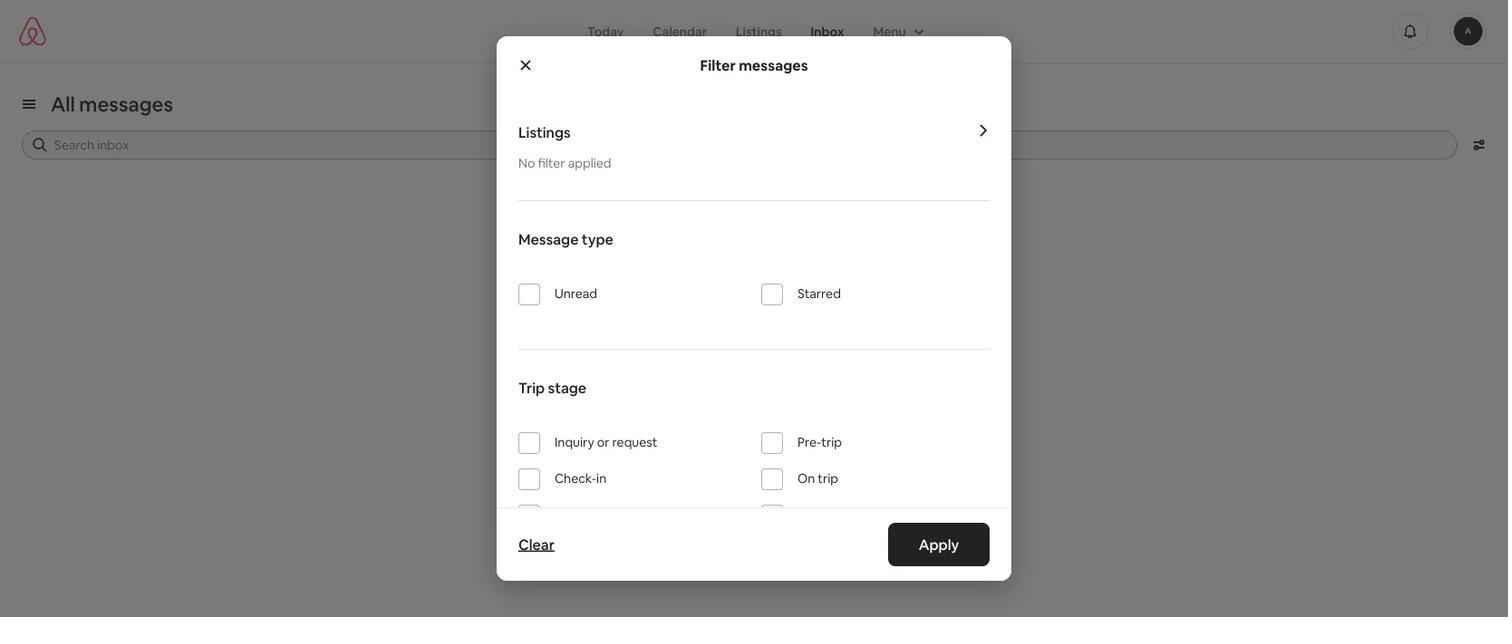 Task type: locate. For each thing, give the bounding box(es) containing it.
messages
[[739, 56, 808, 74], [79, 91, 173, 117]]

0 horizontal spatial messages
[[79, 91, 173, 117]]

trip up on trip
[[821, 434, 842, 450]]

1 horizontal spatial messages
[[739, 56, 808, 74]]

listings up filter
[[518, 123, 571, 141]]

listings up 'filter messages'
[[736, 23, 782, 39]]

today link
[[573, 14, 638, 48]]

0 horizontal spatial listings
[[518, 123, 571, 141]]

0 vertical spatial messages
[[739, 56, 808, 74]]

messages right all
[[79, 91, 173, 117]]

in
[[596, 470, 606, 487]]

listings
[[736, 23, 782, 39], [518, 123, 571, 141]]

0 vertical spatial trip
[[821, 434, 842, 450]]

go to archive
[[709, 305, 800, 324]]

go
[[709, 305, 729, 324]]

on trip
[[798, 470, 838, 487]]

all
[[51, 91, 75, 117]]

messages inside dialog
[[739, 56, 808, 74]]

inbox link
[[796, 14, 859, 48]]

applied
[[568, 155, 611, 171]]

1 vertical spatial messages
[[79, 91, 173, 117]]

review needed
[[798, 507, 887, 523]]

all messages
[[51, 91, 173, 117]]

no
[[518, 155, 535, 171]]

clear button
[[509, 527, 564, 563]]

message
[[518, 230, 579, 248]]

all messages heading
[[51, 91, 173, 117]]

messages for filter messages
[[739, 56, 808, 74]]

inquiry or request
[[555, 434, 658, 450]]

checkout
[[555, 507, 612, 523]]

trip right on
[[818, 470, 838, 487]]

messages down listings link
[[739, 56, 808, 74]]

messages for all messages
[[79, 91, 173, 117]]

to
[[732, 305, 747, 324]]

0 vertical spatial listings
[[736, 23, 782, 39]]

group
[[859, 14, 935, 48]]

1 vertical spatial listings
[[518, 123, 571, 141]]

message type
[[518, 230, 614, 248]]

trip
[[821, 434, 842, 450], [818, 470, 838, 487]]

stage
[[548, 378, 587, 397]]

pre-trip
[[798, 434, 842, 450]]

listings inside the "filter messages" dialog
[[518, 123, 571, 141]]

archive
[[750, 305, 800, 324]]

1 vertical spatial trip
[[818, 470, 838, 487]]

listings link
[[722, 14, 796, 48]]

clear
[[518, 535, 555, 554]]



Task type: vqa. For each thing, say whether or not it's contained in the screenshot.
Unread
yes



Task type: describe. For each thing, give the bounding box(es) containing it.
trip for on trip
[[818, 470, 838, 487]]

or
[[597, 434, 610, 450]]

on
[[798, 470, 815, 487]]

calendar
[[653, 23, 707, 39]]

inbox
[[811, 23, 844, 39]]

calendar link
[[638, 14, 722, 48]]

inquiry
[[555, 434, 594, 450]]

type
[[582, 230, 614, 248]]

no filter applied
[[518, 155, 611, 171]]

unread
[[555, 286, 597, 302]]

filter
[[700, 56, 736, 74]]

trip stage
[[518, 378, 587, 397]]

apply button
[[888, 523, 990, 566]]

trip
[[518, 378, 545, 397]]

filter messages
[[700, 56, 808, 74]]

apply
[[919, 535, 959, 554]]

go to archive button
[[687, 293, 821, 336]]

today
[[587, 23, 624, 39]]

filter
[[538, 155, 565, 171]]

Search text field
[[54, 136, 1445, 154]]

pre-
[[798, 434, 821, 450]]

trip for pre-trip
[[821, 434, 842, 450]]

1 horizontal spatial listings
[[736, 23, 782, 39]]

check-in
[[555, 470, 606, 487]]

filter messages dialog
[[497, 36, 1012, 617]]

review
[[798, 507, 839, 523]]

check-
[[555, 470, 596, 487]]

starred
[[798, 286, 841, 302]]

request
[[612, 434, 658, 450]]

needed
[[842, 507, 887, 523]]



